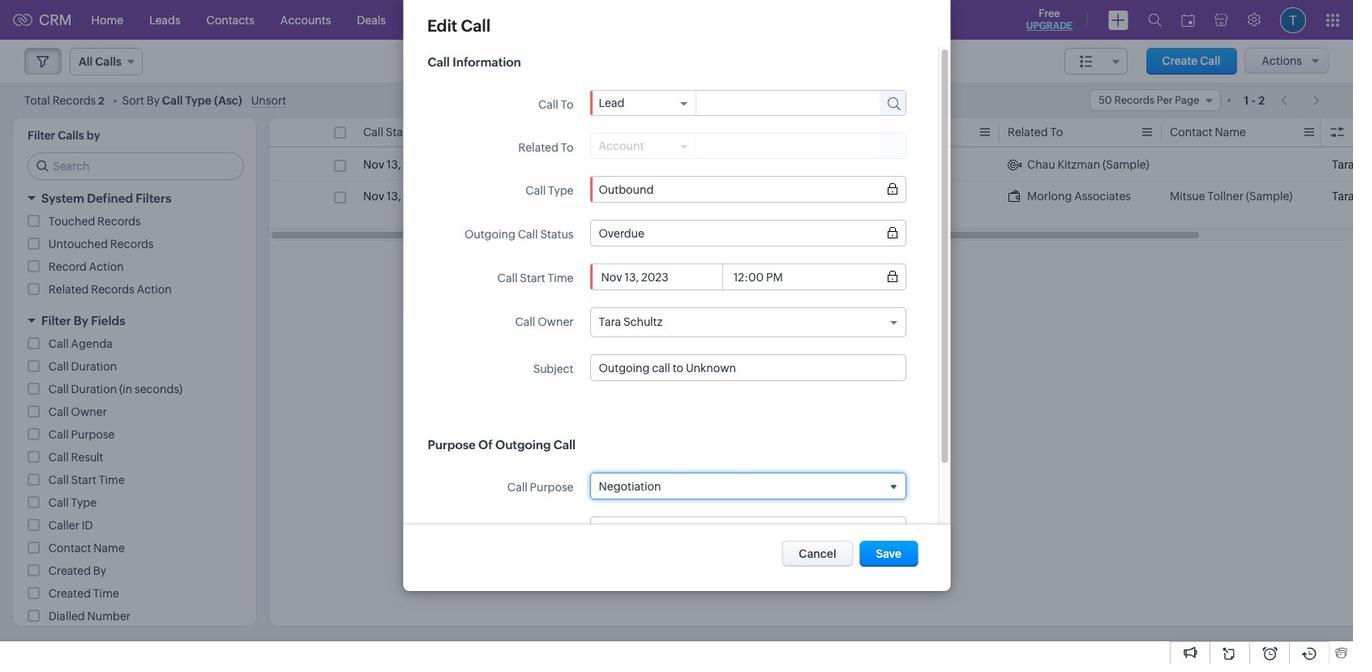 Task type: describe. For each thing, give the bounding box(es) containing it.
account
[[598, 139, 644, 152]]

untouched
[[49, 238, 108, 251]]

meetings link
[[454, 0, 529, 39]]

(asc)
[[214, 94, 242, 107]]

sort by call type (asc)
[[122, 94, 242, 107]]

fields
[[91, 314, 125, 328]]

free
[[1039, 7, 1060, 19]]

calls
[[58, 129, 84, 142]]

1 vertical spatial outgoing
[[495, 438, 551, 452]]

2 for total records 2
[[98, 94, 104, 107]]

call agenda
[[49, 337, 113, 350]]

nov for nov 13, 2023 12:00 pm
[[363, 190, 384, 203]]

pm for nov 13, 2023 12:24 pm
[[463, 158, 480, 171]]

1 horizontal spatial related
[[518, 141, 558, 154]]

number
[[87, 610, 131, 623]]

1 vertical spatial lead
[[604, 158, 630, 171]]

time down result
[[99, 474, 125, 487]]

edit call
[[427, 16, 491, 35]]

crm
[[39, 11, 72, 28]]

deals link
[[344, 0, 399, 39]]

outgoing call status
[[464, 228, 573, 241]]

tollner inside mitsue tollner (sample) link
[[1208, 190, 1244, 203]]

1 vertical spatial start
[[520, 272, 545, 285]]

call scheduled with mitsue tollner (sample) link
[[525, 188, 671, 221]]

Account field
[[598, 139, 687, 152]]

untouched records
[[49, 238, 154, 251]]

record action
[[49, 260, 124, 273]]

0 vertical spatial name
[[1215, 126, 1246, 139]]

deals
[[357, 13, 386, 26]]

2 vertical spatial duration
[[71, 383, 117, 396]]

type down up
[[548, 184, 573, 197]]

1 vertical spatial call type
[[49, 496, 97, 509]]

touched
[[49, 215, 95, 228]]

follow up with lead
[[525, 158, 630, 171]]

chau
[[1027, 158, 1056, 171]]

0 vertical spatial related
[[1008, 126, 1048, 139]]

seconds)
[[135, 383, 183, 396]]

1 vertical spatial to
[[1050, 126, 1063, 139]]

type left (asc)
[[185, 94, 212, 107]]

kitzman
[[1058, 158, 1101, 171]]

0 horizontal spatial related
[[49, 283, 89, 296]]

0 vertical spatial outgoing
[[464, 228, 515, 241]]

create
[[1163, 54, 1198, 67]]

id
[[82, 519, 93, 532]]

touched records
[[49, 215, 141, 228]]

*
[[736, 121, 744, 139]]

0 vertical spatial duration
[[868, 126, 914, 139]]

0 vertical spatial action
[[89, 260, 124, 273]]

0 vertical spatial call owner
[[515, 315, 573, 328]]

system defined filters
[[41, 191, 171, 205]]

all
[[580, 127, 591, 137]]

12:00
[[433, 190, 463, 203]]

schultz
[[623, 315, 662, 328]]

morlong associates link
[[1008, 188, 1131, 204]]

accounts
[[280, 13, 331, 26]]

0 vertical spatial owner
[[537, 315, 573, 328]]

contacts
[[206, 13, 255, 26]]

2023 for 12:00
[[403, 190, 431, 203]]

2023 for 12:24
[[403, 158, 431, 171]]

call inside 'button'
[[1200, 54, 1221, 67]]

call to
[[538, 98, 573, 111]]

1
[[1244, 94, 1249, 107]]

dialled number
[[49, 610, 131, 623]]

call scheduled with mitsue tollner (sample)
[[525, 190, 666, 219]]

negotiation
[[598, 480, 661, 493]]

system defined filters button
[[13, 184, 256, 212]]

leads
[[149, 13, 181, 26]]

chau kitzman (sample)
[[1027, 158, 1150, 171]]

records for total
[[52, 94, 96, 107]]

call 
[[1332, 126, 1353, 139]]

nov 13, 2023 12:24 pm
[[363, 158, 480, 171]]

1 horizontal spatial call purpose
[[507, 481, 573, 494]]

created for created time
[[49, 587, 91, 600]]

up
[[563, 158, 577, 171]]

2 vertical spatial to
[[560, 141, 573, 154]]

Negotiation field
[[598, 480, 897, 493]]

filter by fields
[[41, 314, 125, 328]]

1 vertical spatial owner
[[71, 405, 107, 418]]

agenda
[[71, 337, 113, 350]]

follow up with lead link
[[525, 157, 630, 173]]

(sample) for mitsue tollner (sample)
[[1246, 190, 1293, 203]]

0 horizontal spatial purpose
[[71, 428, 115, 441]]

1 vertical spatial call duration
[[49, 360, 117, 373]]

record
[[49, 260, 87, 273]]

create call
[[1163, 54, 1221, 67]]

information
[[452, 55, 521, 69]]

0 vertical spatial subject
[[525, 126, 566, 139]]

outbound for mitsue
[[688, 190, 743, 203]]

created by
[[49, 564, 106, 577]]

Lead field
[[598, 97, 687, 109]]

records for related
[[91, 283, 134, 296]]

home
[[91, 13, 123, 26]]

total
[[24, 94, 50, 107]]

mitsue tollner (sample) link
[[1170, 188, 1293, 204]]

sort
[[122, 94, 144, 107]]

2 mitsue from the left
[[1170, 190, 1206, 203]]

free upgrade
[[1026, 7, 1073, 32]]

edit
[[427, 16, 457, 35]]

1 horizontal spatial by
[[93, 564, 106, 577]]

0 vertical spatial contact
[[1170, 126, 1213, 139]]

by
[[87, 129, 100, 142]]

0 vertical spatial call start time
[[363, 126, 439, 139]]

with for scheduled
[[605, 190, 628, 203]]

created time
[[49, 587, 119, 600]]

call inside call type *
[[688, 125, 708, 138]]

type inside call type *
[[710, 125, 736, 138]]

actions
[[1262, 54, 1302, 67]]

1 horizontal spatial contact name
[[1170, 126, 1246, 139]]

upgrade
[[1026, 20, 1073, 32]]

filter for filter calls by
[[28, 129, 55, 142]]

mitsue tollner (sample)
[[1170, 190, 1293, 203]]

0 vertical spatial to
[[560, 98, 573, 111]]

nov 13, 2023 12:00 pm
[[363, 190, 482, 203]]

total records 2
[[24, 94, 104, 107]]

crm link
[[13, 11, 72, 28]]

filters
[[136, 191, 171, 205]]

(in
[[119, 383, 132, 396]]



Task type: locate. For each thing, give the bounding box(es) containing it.
tasks
[[412, 13, 441, 26]]

0 vertical spatial tollner
[[1208, 190, 1244, 203]]

call start time up nov 13, 2023 12:24 pm
[[363, 126, 439, 139]]

morlong
[[1027, 190, 1072, 203]]

13, down nov 13, 2023 12:24 pm
[[387, 190, 401, 203]]

2 vertical spatial (sample)
[[564, 206, 611, 219]]

row group containing nov 13, 2023 12:24 pm
[[269, 149, 1353, 229]]

1 horizontal spatial contact
[[1170, 126, 1213, 139]]

1 mitsue from the left
[[631, 190, 666, 203]]

0 vertical spatial (sample)
[[1103, 158, 1150, 171]]

1 vertical spatial tara
[[1332, 190, 1353, 203]]

system
[[41, 191, 84, 205]]

call inside call scheduled with mitsue tollner (sample)
[[525, 190, 546, 203]]

0 horizontal spatial contact name
[[49, 542, 125, 555]]

0 horizontal spatial start
[[71, 474, 96, 487]]

lead down "account"
[[604, 158, 630, 171]]

call information
[[427, 55, 521, 69]]

with inside call scheduled with mitsue tollner (sample)
[[605, 190, 628, 203]]

navigation
[[1273, 88, 1329, 112]]

1 - 2
[[1244, 94, 1265, 107]]

2 inside total records 2
[[98, 94, 104, 107]]

outbound for lead
[[688, 158, 743, 171]]

filter by fields button
[[13, 307, 256, 335]]

lead up "account"
[[598, 97, 624, 109]]

created up created time
[[49, 564, 91, 577]]

0 vertical spatial start
[[386, 126, 411, 139]]

outgoing left status
[[464, 228, 515, 241]]

0 horizontal spatial call type
[[49, 496, 97, 509]]

1 vertical spatial duration
[[71, 360, 117, 373]]

filter for filter by fields
[[41, 314, 71, 328]]

tasks link
[[399, 0, 454, 39]]

1 horizontal spatial call start time
[[363, 126, 439, 139]]

call start time down result
[[49, 474, 125, 487]]

meetings
[[467, 13, 516, 26]]

action up the filter by fields dropdown button
[[137, 283, 172, 296]]

contact name down id
[[49, 542, 125, 555]]

by up created time
[[93, 564, 106, 577]]

filter inside dropdown button
[[41, 314, 71, 328]]

with for up
[[579, 158, 602, 171]]

0 vertical spatial filter
[[28, 129, 55, 142]]

call purpose down "purpose of outgoing call"
[[507, 481, 573, 494]]

type up id
[[71, 496, 97, 509]]

0 vertical spatial call purpose
[[49, 428, 115, 441]]

call type up "caller id"
[[49, 496, 97, 509]]

1 vertical spatial contact name
[[49, 542, 125, 555]]

2 for 1 - 2
[[1259, 94, 1265, 107]]

owner
[[537, 315, 573, 328], [71, 405, 107, 418]]

0 vertical spatial tara
[[1332, 158, 1353, 171]]

action up the related records action at the top
[[89, 260, 124, 273]]

outbound down call type *
[[688, 158, 743, 171]]

filter up call agenda
[[41, 314, 71, 328]]

-
[[1252, 94, 1256, 107]]

1 2023 from the top
[[403, 158, 431, 171]]

with right up
[[579, 158, 602, 171]]

pm
[[463, 158, 480, 171], [466, 190, 482, 203]]

owner down call duration (in seconds)
[[71, 405, 107, 418]]

2 13, from the top
[[387, 190, 401, 203]]

morlong associates
[[1027, 190, 1131, 203]]

None button
[[782, 541, 854, 567], [860, 541, 918, 567], [782, 541, 854, 567], [860, 541, 918, 567]]

1 horizontal spatial start
[[386, 126, 411, 139]]

time up number
[[93, 587, 119, 600]]

caller id
[[49, 519, 93, 532]]

nov for nov 13, 2023 12:24 pm
[[363, 158, 384, 171]]

start down outgoing call status
[[520, 272, 545, 285]]

purpose up result
[[71, 428, 115, 441]]

0 vertical spatial contact name
[[1170, 126, 1246, 139]]

0 horizontal spatial action
[[89, 260, 124, 273]]

result
[[71, 451, 103, 464]]

nov up nov 13, 2023 12:00 pm
[[363, 158, 384, 171]]

1 horizontal spatial tollner
[[1208, 190, 1244, 203]]

contact
[[1170, 126, 1213, 139], [49, 542, 91, 555]]

2023 left 12:24
[[403, 158, 431, 171]]

0 vertical spatial lead
[[598, 97, 624, 109]]

1 vertical spatial contact
[[49, 542, 91, 555]]

1 vertical spatial 13,
[[387, 190, 401, 203]]

2 horizontal spatial call start time
[[497, 272, 573, 285]]

1 horizontal spatial with
[[605, 190, 628, 203]]

call
[[461, 16, 491, 35], [1200, 54, 1221, 67], [427, 55, 450, 69], [162, 94, 183, 107], [538, 98, 558, 111], [688, 125, 708, 138], [363, 126, 384, 139], [846, 126, 866, 139], [1332, 126, 1353, 139], [525, 184, 546, 197], [525, 190, 546, 203], [517, 228, 538, 241], [497, 272, 517, 285], [515, 315, 535, 328], [49, 337, 69, 350], [49, 360, 69, 373], [49, 383, 69, 396], [49, 405, 69, 418], [49, 428, 69, 441], [553, 438, 575, 452], [49, 451, 69, 464], [49, 474, 69, 487], [507, 481, 527, 494], [49, 496, 69, 509]]

0 horizontal spatial 2
[[98, 94, 104, 107]]

1 horizontal spatial purpose
[[427, 438, 475, 452]]

create call button
[[1146, 48, 1237, 75]]

outbound
[[688, 158, 743, 171], [598, 183, 653, 196], [688, 190, 743, 203]]

tara for chau kitzman (sample)
[[1332, 158, 1353, 171]]

type left the *
[[710, 125, 736, 138]]

1 horizontal spatial call owner
[[515, 315, 573, 328]]

call owner
[[515, 315, 573, 328], [49, 405, 107, 418]]

by for call
[[147, 94, 160, 107]]

1 horizontal spatial action
[[137, 283, 172, 296]]

by inside dropdown button
[[74, 314, 88, 328]]

(sample) for chau kitzman (sample)
[[1103, 158, 1150, 171]]

13, for nov 13, 2023 12:24 pm
[[387, 158, 401, 171]]

1 vertical spatial call owner
[[49, 405, 107, 418]]

1 vertical spatial filter
[[41, 314, 71, 328]]

of
[[478, 438, 492, 452]]

0 horizontal spatial call start time
[[49, 474, 125, 487]]

records up fields in the top left of the page
[[91, 283, 134, 296]]

time down status
[[547, 272, 573, 285]]

accounts link
[[267, 0, 344, 39]]

0 horizontal spatial contact
[[49, 542, 91, 555]]

call purpose up result
[[49, 428, 115, 441]]

owner left tara schultz
[[537, 315, 573, 328]]

None text field
[[696, 91, 864, 114], [598, 361, 897, 374], [696, 91, 864, 114], [598, 361, 897, 374]]

Outbound field
[[598, 183, 897, 196]]

1 horizontal spatial call type
[[525, 184, 573, 197]]

0 horizontal spatial related to
[[518, 141, 573, 154]]

contact down "caller id"
[[49, 542, 91, 555]]

1 horizontal spatial related to
[[1008, 126, 1063, 139]]

pm for nov 13, 2023 12:00 pm
[[466, 190, 482, 203]]

2 horizontal spatial purpose
[[530, 481, 573, 494]]

purpose
[[71, 428, 115, 441], [427, 438, 475, 452], [530, 481, 573, 494]]

2 created from the top
[[49, 587, 91, 600]]

call type
[[525, 184, 573, 197], [49, 496, 97, 509]]

0 horizontal spatial tollner
[[525, 206, 562, 219]]

1 created from the top
[[49, 564, 91, 577]]

tollner inside call scheduled with mitsue tollner (sample)
[[525, 206, 562, 219]]

chau kitzman (sample) link
[[1008, 157, 1150, 173]]

row group
[[269, 149, 1353, 229]]

start down result
[[71, 474, 96, 487]]

dialled
[[49, 610, 85, 623]]

contacts link
[[193, 0, 267, 39]]

Search text field
[[28, 153, 243, 179]]

pm right 12:24
[[463, 158, 480, 171]]

1 horizontal spatial 2
[[1259, 94, 1265, 107]]

(sample)
[[1103, 158, 1150, 171], [1246, 190, 1293, 203], [564, 206, 611, 219]]

overdue
[[598, 227, 644, 240]]

2 vertical spatial tara
[[598, 315, 621, 328]]

contact name
[[1170, 126, 1246, 139], [49, 542, 125, 555]]

outgoing right of
[[495, 438, 551, 452]]

created up dialled
[[49, 587, 91, 600]]

0 horizontal spatial call purpose
[[49, 428, 115, 441]]

outbound up overdue field
[[688, 190, 743, 203]]

1 vertical spatial created
[[49, 587, 91, 600]]

filter left the calls
[[28, 129, 55, 142]]

2 right the -
[[1259, 94, 1265, 107]]

0 horizontal spatial with
[[579, 158, 602, 171]]

0 vertical spatial pm
[[463, 158, 480, 171]]

0 vertical spatial created
[[49, 564, 91, 577]]

1 nov from the top
[[363, 158, 384, 171]]

1 horizontal spatial (sample)
[[1103, 158, 1150, 171]]

Overdue field
[[598, 227, 897, 240]]

outgoing
[[464, 228, 515, 241], [495, 438, 551, 452]]

name
[[1215, 126, 1246, 139], [93, 542, 125, 555]]

caller
[[49, 519, 79, 532]]

2 horizontal spatial related
[[1008, 126, 1048, 139]]

related down record
[[49, 283, 89, 296]]

nov
[[363, 158, 384, 171], [363, 190, 384, 203]]

name up created by
[[93, 542, 125, 555]]

filter calls by
[[28, 129, 100, 142]]

2 horizontal spatial (sample)
[[1246, 190, 1293, 203]]

unsort
[[251, 94, 286, 107]]

0 vertical spatial with
[[579, 158, 602, 171]]

(sample) inside call scheduled with mitsue tollner (sample)
[[564, 206, 611, 219]]

associates
[[1075, 190, 1131, 203]]

1 vertical spatial by
[[74, 314, 88, 328]]

1 vertical spatial call purpose
[[507, 481, 573, 494]]

13, for nov 13, 2023 12:00 pm
[[387, 190, 401, 203]]

1 vertical spatial subject
[[533, 362, 573, 375]]

1 vertical spatial related to
[[518, 141, 573, 154]]

1 vertical spatial (sample)
[[1246, 190, 1293, 203]]

2 left sort
[[98, 94, 104, 107]]

by up call agenda
[[74, 314, 88, 328]]

time up nov 13, 2023 12:24 pm
[[414, 126, 439, 139]]

start up nov 13, 2023 12:24 pm
[[386, 126, 411, 139]]

follow
[[525, 158, 560, 171]]

pm right 12:00
[[466, 190, 482, 203]]

2 vertical spatial call start time
[[49, 474, 125, 487]]

2 horizontal spatial by
[[147, 94, 160, 107]]

purpose left of
[[427, 438, 475, 452]]

filter
[[28, 129, 55, 142], [41, 314, 71, 328]]

0 vertical spatial 13,
[[387, 158, 401, 171]]

records down touched records
[[110, 238, 154, 251]]

lead
[[598, 97, 624, 109], [604, 158, 630, 171]]

call type *
[[688, 121, 744, 139]]

1 vertical spatial 2023
[[403, 190, 431, 203]]

1 horizontal spatial call duration
[[846, 126, 914, 139]]

0 vertical spatial 2023
[[403, 158, 431, 171]]

action
[[89, 260, 124, 273], [137, 283, 172, 296]]

outbound down "account"
[[598, 183, 653, 196]]

call result
[[49, 451, 103, 464]]

created for created by
[[49, 564, 91, 577]]

related to
[[1008, 126, 1063, 139], [518, 141, 573, 154]]

call type down follow
[[525, 184, 573, 197]]

by right sort
[[147, 94, 160, 107]]

records for touched
[[97, 215, 141, 228]]

call start time down outgoing call status
[[497, 272, 573, 285]]

contact name down 1
[[1170, 126, 1246, 139]]

tollner
[[1208, 190, 1244, 203], [525, 206, 562, 219]]

2 horizontal spatial start
[[520, 272, 545, 285]]

call duration (in seconds)
[[49, 383, 183, 396]]

with
[[579, 158, 602, 171], [605, 190, 628, 203]]

call purpose
[[49, 428, 115, 441], [507, 481, 573, 494]]

contact down create call 'button'
[[1170, 126, 1213, 139]]

tara schultz
[[598, 315, 662, 328]]

1 horizontal spatial owner
[[537, 315, 573, 328]]

records down defined
[[97, 215, 141, 228]]

scheduled
[[548, 190, 603, 203]]

2 vertical spatial by
[[93, 564, 106, 577]]

0 horizontal spatial owner
[[71, 405, 107, 418]]

purpose down "purpose of outgoing call"
[[530, 481, 573, 494]]

0 vertical spatial related to
[[1008, 126, 1063, 139]]

by for fields
[[74, 314, 88, 328]]

records up the calls
[[52, 94, 96, 107]]

2 nov from the top
[[363, 190, 384, 203]]

related up follow
[[518, 141, 558, 154]]

duration
[[868, 126, 914, 139], [71, 360, 117, 373], [71, 383, 117, 396]]

related records action
[[49, 283, 172, 296]]

0 vertical spatial call duration
[[846, 126, 914, 139]]

13, up nov 13, 2023 12:00 pm
[[387, 158, 401, 171]]

1 vertical spatial related
[[518, 141, 558, 154]]

2 2023 from the top
[[403, 190, 431, 203]]

tara for morlong associates
[[1332, 190, 1353, 203]]

1 horizontal spatial name
[[1215, 126, 1246, 139]]

1 vertical spatial tollner
[[525, 206, 562, 219]]

0 vertical spatial by
[[147, 94, 160, 107]]

call duration
[[846, 126, 914, 139], [49, 360, 117, 373]]

tara
[[1332, 158, 1353, 171], [1332, 190, 1353, 203], [598, 315, 621, 328]]

1 vertical spatial nov
[[363, 190, 384, 203]]

0 vertical spatial nov
[[363, 158, 384, 171]]

leads link
[[136, 0, 193, 39]]

records for untouched
[[110, 238, 154, 251]]

nov down nov 13, 2023 12:24 pm
[[363, 190, 384, 203]]

1 horizontal spatial mitsue
[[1170, 190, 1206, 203]]

0 horizontal spatial mitsue
[[631, 190, 666, 203]]

2 vertical spatial start
[[71, 474, 96, 487]]

1 vertical spatial name
[[93, 542, 125, 555]]

mitsue inside call scheduled with mitsue tollner (sample)
[[631, 190, 666, 203]]

1 vertical spatial call start time
[[497, 272, 573, 285]]

home link
[[78, 0, 136, 39]]

related up chau
[[1008, 126, 1048, 139]]

status
[[540, 228, 573, 241]]

defined
[[87, 191, 133, 205]]

name down 1
[[1215, 126, 1246, 139]]

1 vertical spatial action
[[137, 283, 172, 296]]

1 13, from the top
[[387, 158, 401, 171]]

related to up chau
[[1008, 126, 1063, 139]]

12:24
[[433, 158, 461, 171]]

purpose of outgoing call
[[427, 438, 575, 452]]

0 horizontal spatial name
[[93, 542, 125, 555]]

0 vertical spatial call type
[[525, 184, 573, 197]]

2023 left 12:00
[[403, 190, 431, 203]]

start
[[386, 126, 411, 139], [520, 272, 545, 285], [71, 474, 96, 487]]

related to up follow
[[518, 141, 573, 154]]

with up overdue at the left top
[[605, 190, 628, 203]]



Task type: vqa. For each thing, say whether or not it's contained in the screenshot.
left Contact Name
yes



